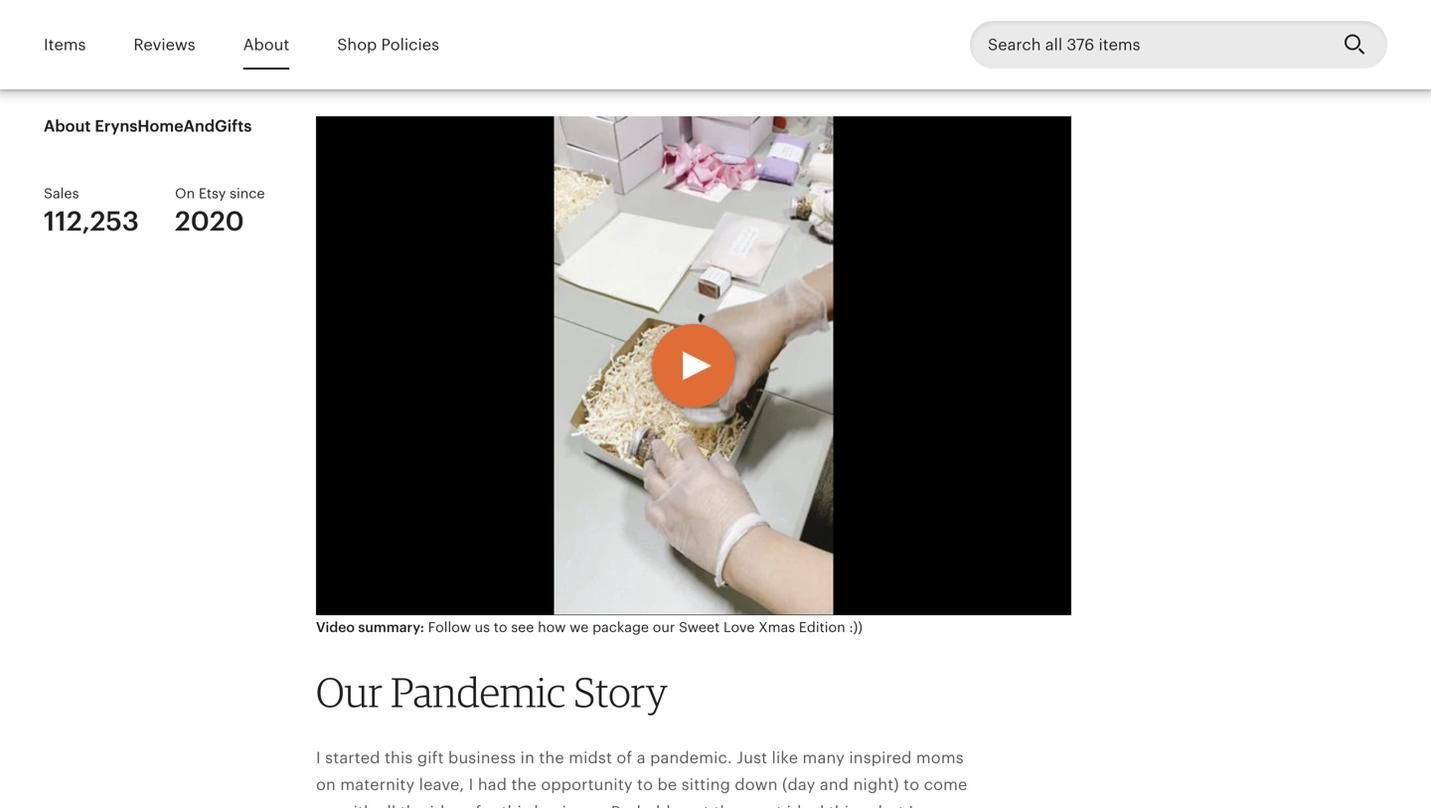 Task type: vqa. For each thing, say whether or not it's contained in the screenshot.
Be
yes



Task type: describe. For each thing, give the bounding box(es) containing it.
about erynshomeandgifts
[[44, 118, 252, 135]]

of
[[617, 749, 633, 767]]

shop
[[337, 36, 377, 53]]

sales 112,253
[[44, 186, 139, 236]]

1 horizontal spatial this
[[502, 803, 530, 808]]

but
[[879, 803, 905, 808]]

be
[[658, 776, 677, 794]]

0 vertical spatial this
[[385, 749, 413, 767]]

follow
[[428, 619, 471, 635]]

i started this gift business in the midst of a pandemic. just like many inspired moms on maternity leave, i had the opportunity to be sitting down (day and night) to come up with all the ideas for this business. probably not the most ideal thing, but i w
[[316, 749, 984, 808]]

just
[[737, 749, 768, 767]]

package
[[593, 619, 649, 635]]

a
[[637, 749, 646, 767]]

up
[[316, 803, 336, 808]]

all
[[378, 803, 396, 808]]

we
[[570, 619, 589, 635]]

come
[[924, 776, 968, 794]]

etsy
[[199, 186, 226, 202]]

1 horizontal spatial to
[[637, 776, 653, 794]]

sitting
[[682, 776, 731, 794]]

112,253
[[44, 206, 139, 236]]

2 horizontal spatial i
[[909, 803, 914, 808]]

2020
[[175, 206, 244, 236]]

on
[[175, 186, 195, 202]]

the down sitting
[[714, 803, 739, 808]]

like
[[772, 749, 798, 767]]

how
[[538, 619, 566, 635]]

midst
[[569, 749, 612, 767]]

us
[[475, 619, 490, 635]]

xmas
[[759, 619, 795, 635]]

leave,
[[419, 776, 464, 794]]

business
[[448, 749, 516, 767]]

0 horizontal spatial to
[[494, 619, 507, 635]]

ideas
[[430, 803, 471, 808]]

pandemic.
[[650, 749, 732, 767]]

1 vertical spatial i
[[469, 776, 474, 794]]



Task type: locate. For each thing, give the bounding box(es) containing it.
not
[[684, 803, 710, 808]]

the
[[539, 749, 564, 767], [511, 776, 537, 794], [400, 803, 426, 808], [714, 803, 739, 808]]

1 vertical spatial this
[[502, 803, 530, 808]]

this right for
[[502, 803, 530, 808]]

pandemic
[[391, 667, 566, 717]]

our
[[653, 619, 675, 635]]

reviews
[[134, 36, 195, 53]]

to right us
[[494, 619, 507, 635]]

2 vertical spatial i
[[909, 803, 914, 808]]

love
[[724, 619, 755, 635]]

i
[[316, 749, 321, 767], [469, 776, 474, 794], [909, 803, 914, 808]]

shop policies link
[[337, 22, 439, 68]]

i left had on the bottom left of page
[[469, 776, 474, 794]]

since
[[230, 186, 265, 202]]

:))
[[849, 619, 863, 635]]

ideal
[[787, 803, 824, 808]]

sweet
[[679, 619, 720, 635]]

night)
[[853, 776, 899, 794]]

summary:
[[358, 619, 424, 635]]

items link
[[44, 22, 86, 68]]

for
[[475, 803, 497, 808]]

about for about erynshomeandgifts
[[44, 118, 91, 135]]

(day
[[782, 776, 816, 794]]

to up "probably"
[[637, 776, 653, 794]]

the right all
[[400, 803, 426, 808]]

0 vertical spatial about
[[243, 36, 289, 53]]

reviews link
[[134, 22, 195, 68]]

moms
[[916, 749, 964, 767]]

on
[[316, 776, 336, 794]]

i up on on the left
[[316, 749, 321, 767]]

items
[[44, 36, 86, 53]]

inspired
[[849, 749, 912, 767]]

to
[[494, 619, 507, 635], [637, 776, 653, 794], [904, 776, 920, 794]]

down
[[735, 776, 778, 794]]

on etsy since 2020
[[175, 186, 265, 236]]

shop policies
[[337, 36, 439, 53]]

1 horizontal spatial about
[[243, 36, 289, 53]]

the right in in the bottom of the page
[[539, 749, 564, 767]]

about
[[243, 36, 289, 53], [44, 118, 91, 135]]

this left gift
[[385, 749, 413, 767]]

policies
[[381, 36, 439, 53]]

business.
[[534, 803, 607, 808]]

see
[[511, 619, 534, 635]]

i right but
[[909, 803, 914, 808]]

our
[[316, 667, 383, 717]]

0 horizontal spatial about
[[44, 118, 91, 135]]

the down in in the bottom of the page
[[511, 776, 537, 794]]

0 horizontal spatial this
[[385, 749, 413, 767]]

gift
[[417, 749, 444, 767]]

many
[[803, 749, 845, 767]]

started
[[325, 749, 380, 767]]

1 horizontal spatial i
[[469, 776, 474, 794]]

about left shop
[[243, 36, 289, 53]]

sales
[[44, 186, 79, 202]]

probably
[[611, 803, 680, 808]]

maternity
[[340, 776, 415, 794]]

this
[[385, 749, 413, 767], [502, 803, 530, 808]]

video summary: follow us to see how we package our sweet love xmas edition :))
[[316, 619, 863, 635]]

edition
[[799, 619, 846, 635]]

0 horizontal spatial i
[[316, 749, 321, 767]]

to up but
[[904, 776, 920, 794]]

about for about
[[243, 36, 289, 53]]

and
[[820, 776, 849, 794]]

video
[[316, 619, 355, 635]]

erynshomeandgifts
[[95, 118, 252, 135]]

2 horizontal spatial to
[[904, 776, 920, 794]]

our pandemic story
[[316, 667, 668, 717]]

opportunity
[[541, 776, 633, 794]]

0 vertical spatial i
[[316, 749, 321, 767]]

thing,
[[829, 803, 874, 808]]

most
[[744, 803, 783, 808]]

Search all 376 items text field
[[970, 21, 1328, 69]]

story
[[574, 667, 668, 717]]

1 vertical spatial about
[[44, 118, 91, 135]]

had
[[478, 776, 507, 794]]

about up sales
[[44, 118, 91, 135]]

with
[[341, 803, 374, 808]]

about link
[[243, 22, 289, 68]]

in
[[521, 749, 535, 767]]



